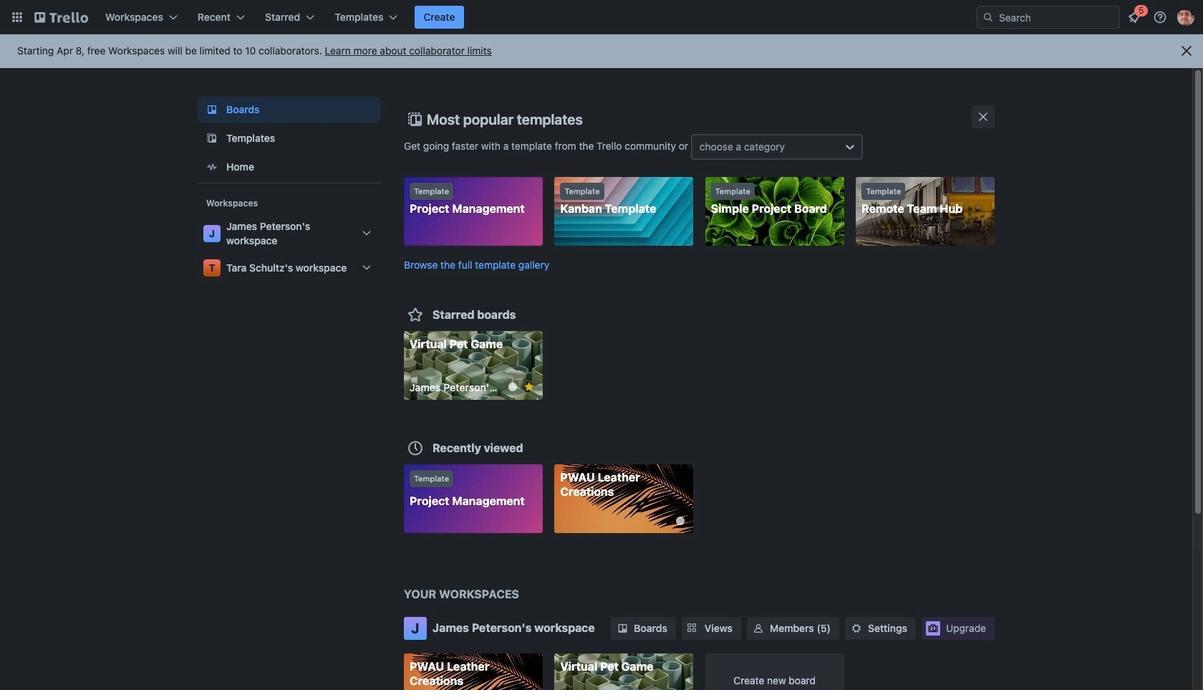 Task type: describe. For each thing, give the bounding box(es) containing it.
Search field
[[995, 6, 1120, 28]]

sm image
[[850, 621, 864, 635]]

board image
[[204, 101, 221, 118]]

template board image
[[204, 130, 221, 147]]

click to unstar this board. it will be removed from your starred list. image
[[523, 380, 536, 393]]

2 sm image from the left
[[752, 621, 766, 635]]

5 notifications image
[[1126, 9, 1144, 26]]



Task type: locate. For each thing, give the bounding box(es) containing it.
sm image
[[616, 621, 630, 635], [752, 621, 766, 635]]

there is new activity on this board. image for click to star this board. it will be added to your starred list. image
[[667, 517, 675, 525]]

0 horizontal spatial there is new activity on this board. image
[[509, 382, 517, 391]]

back to home image
[[34, 6, 88, 29]]

search image
[[983, 11, 995, 23]]

0 vertical spatial there is new activity on this board. image
[[509, 382, 517, 391]]

click to star this board. it will be added to your starred list. image
[[681, 515, 688, 527]]

james peterson (jamespeterson93) image
[[1178, 9, 1195, 26]]

there is new activity on this board. image for click to unstar this board. it will be removed from your starred list. "icon"
[[509, 382, 517, 391]]

1 horizontal spatial sm image
[[752, 621, 766, 635]]

1 horizontal spatial there is new activity on this board. image
[[667, 517, 675, 525]]

home image
[[204, 158, 221, 176]]

there is new activity on this board. image
[[509, 382, 517, 391], [667, 517, 675, 525]]

1 sm image from the left
[[616, 621, 630, 635]]

0 horizontal spatial sm image
[[616, 621, 630, 635]]

there is new activity on this board. image left click to unstar this board. it will be removed from your starred list. "icon"
[[509, 382, 517, 391]]

1 vertical spatial there is new activity on this board. image
[[667, 517, 675, 525]]

there is new activity on this board. image left click to star this board. it will be added to your starred list. image
[[667, 517, 675, 525]]

primary element
[[0, 0, 1204, 34]]

open information menu image
[[1154, 10, 1168, 24]]



Task type: vqa. For each thing, say whether or not it's contained in the screenshot.
Sm image
yes



